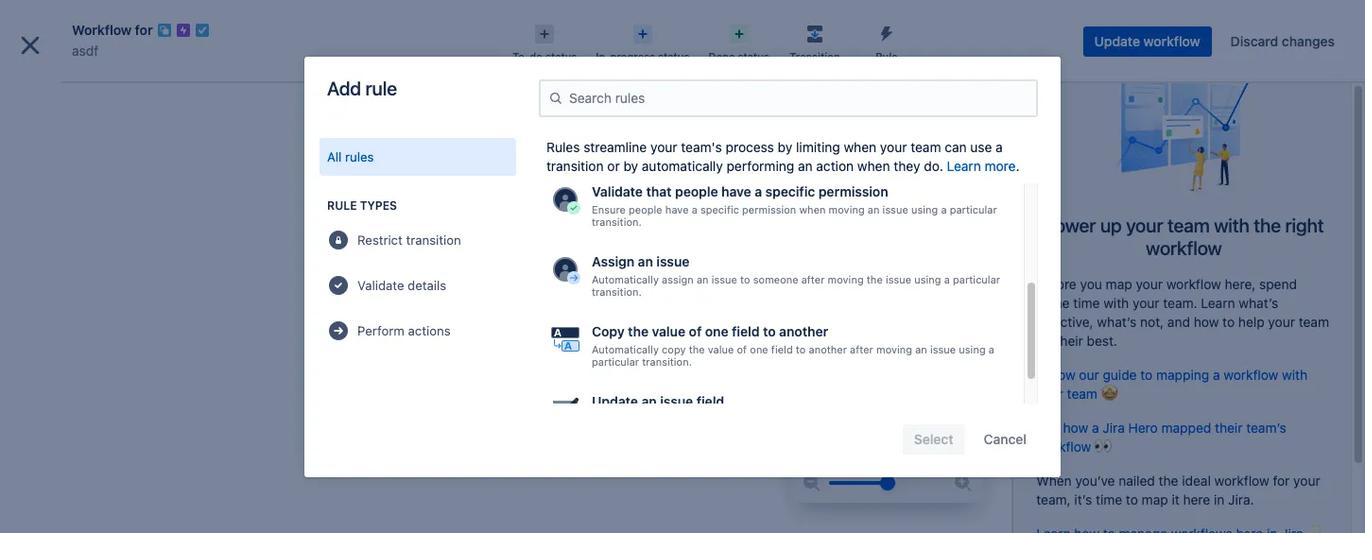 Task type: describe. For each thing, give the bounding box(es) containing it.
discard
[[1230, 33, 1278, 49]]

power up your team with the right workflow
[[1044, 215, 1324, 259]]

particular inside copy the value of one field to another automatically copy the value of one field to another after moving an issue using a particular transition.
[[592, 355, 639, 368]]

for inside when you've nailed the ideal workflow for your team, it's time to map it here in jira.
[[1273, 473, 1290, 489]]

action
[[816, 158, 854, 174]]

see how a jira hero mapped their team's workflow
[[1036, 420, 1286, 455]]

status for to-do status
[[545, 50, 577, 62]]

team's
[[681, 139, 722, 155]]

1 horizontal spatial have
[[721, 183, 751, 199]]

jira.
[[1228, 492, 1254, 508]]

restrict
[[357, 233, 403, 248]]

with inside before you map your workflow here, spend some time with your team. learn what's effective, what's not, and how to help your team be their best.
[[1103, 295, 1129, 311]]

1 horizontal spatial field
[[732, 323, 760, 339]]

1 vertical spatial of
[[737, 343, 747, 355]]

streamline
[[583, 139, 647, 155]]

automatically inside assign an issue automatically assign an issue to someone after moving the issue using a particular transition.
[[592, 273, 659, 285]]

perform actions
[[357, 323, 450, 338]]

select a rule element
[[539, 0, 1024, 449]]

add
[[327, 78, 361, 99]]

transition. inside validate that people have a specific permission ensure people have a specific permission when moving an issue using a particular transition.
[[592, 216, 642, 228]]

limiting
[[796, 139, 840, 155]]

to-do status
[[512, 50, 577, 62]]

0 horizontal spatial of
[[689, 323, 702, 339]]

validate for that
[[592, 183, 643, 199]]

1 horizontal spatial value
[[708, 343, 734, 355]]

cancel
[[984, 431, 1027, 447]]

details
[[408, 278, 446, 293]]

here,
[[1225, 276, 1256, 292]]

rule types group
[[320, 183, 516, 357]]

team inside rules streamline your team's process by limiting when your team can use a transition or by automatically performing an action when they do.
[[911, 139, 941, 155]]

nailed
[[1119, 473, 1155, 489]]

learn more .
[[947, 158, 1020, 174]]

1 vertical spatial another
[[809, 343, 847, 355]]

our
[[1079, 367, 1099, 383]]

with inside 'power up your team with the right workflow'
[[1214, 215, 1249, 237]]

create
[[700, 18, 742, 34]]

to inside when you've nailed the ideal workflow for your team, it's time to map it here in jira.
[[1126, 492, 1138, 508]]

validate details button
[[320, 267, 516, 304]]

when
[[1036, 473, 1072, 489]]

actions
[[408, 323, 450, 338]]

copy
[[592, 323, 625, 339]]

help
[[1238, 314, 1264, 330]]

0 horizontal spatial value
[[652, 323, 685, 339]]

rule for rule types
[[327, 198, 357, 213]]

follow our guide to mapping a workflow with your team
[[1036, 367, 1308, 402]]

how inside before you map your workflow here, spend some time with your team. learn what's effective, what's not, and how to help your team be their best.
[[1194, 314, 1219, 330]]

progress
[[610, 50, 655, 62]]

restrict transition button
[[320, 221, 516, 259]]

you've
[[1075, 473, 1115, 489]]

discard changes
[[1230, 33, 1335, 49]]

the inside when you've nailed the ideal workflow for your team, it's time to map it here in jira.
[[1159, 473, 1178, 489]]

issue inside copy the value of one field to another automatically copy the value of one field to another after moving an issue using a particular transition.
[[930, 343, 956, 355]]

hero
[[1128, 420, 1158, 436]]

more
[[985, 158, 1016, 174]]

be
[[1036, 333, 1052, 349]]

team inside follow our guide to mapping a workflow with your team
[[1067, 386, 1097, 402]]

see
[[1036, 420, 1060, 436]]

learn inside before you map your workflow here, spend some time with your team. learn what's effective, what's not, and how to help your team be their best.
[[1201, 295, 1235, 311]]

workflow inside when you've nailed the ideal workflow for your team, it's time to map it here in jira.
[[1214, 473, 1269, 489]]

0 vertical spatial another
[[779, 323, 828, 339]]

right
[[1285, 215, 1324, 237]]

transition. inside assign an issue automatically assign an issue to someone after moving the issue using a particular transition.
[[592, 285, 642, 298]]

performing
[[727, 158, 794, 174]]

done status button
[[699, 19, 779, 64]]

1 vertical spatial field
[[771, 343, 793, 355]]

your inside 'power up your team with the right workflow'
[[1126, 215, 1163, 237]]

done
[[708, 50, 735, 62]]

effective,
[[1036, 314, 1093, 330]]

do.
[[924, 158, 943, 174]]

guide
[[1103, 367, 1137, 383]]

rule
[[365, 78, 397, 99]]

update for update an issue field
[[592, 393, 638, 409]]

workflow
[[72, 22, 131, 38]]

to-do status button
[[503, 19, 586, 64]]

rule button
[[851, 19, 923, 64]]

map inside when you've nailed the ideal workflow for your team, it's time to map it here in jira.
[[1142, 492, 1168, 508]]

workflow inside before you map your workflow here, spend some time with your team. learn what's effective, what's not, and how to help your team be their best.
[[1166, 276, 1221, 292]]

do
[[530, 50, 542, 62]]

filter rules group
[[320, 138, 516, 357]]

in-
[[596, 50, 610, 62]]

jira
[[1103, 420, 1125, 436]]

your inside when you've nailed the ideal workflow for your team, it's time to map it here in jira.
[[1293, 473, 1320, 489]]

workflow inside follow our guide to mapping a workflow with your team
[[1224, 367, 1278, 383]]

using inside assign an issue automatically assign an issue to someone after moving the issue using a particular transition.
[[914, 273, 941, 285]]

all rules button
[[320, 138, 516, 176]]

cancel button
[[972, 424, 1038, 455]]

0 vertical spatial when
[[844, 139, 876, 155]]

0 horizontal spatial people
[[629, 203, 662, 216]]

map inside before you map your workflow here, spend some time with your team. learn what's effective, what's not, and how to help your team be their best.
[[1106, 276, 1132, 292]]

assign
[[592, 253, 634, 269]]

team inside 'power up your team with the right workflow'
[[1167, 215, 1210, 237]]

particular inside validate that people have a specific permission ensure people have a specific permission when moving an issue using a particular transition.
[[950, 203, 997, 216]]

it's
[[1074, 492, 1092, 508]]

copy
[[662, 343, 686, 355]]

discard changes button
[[1219, 26, 1346, 57]]

zoom in image
[[952, 472, 975, 494]]

using inside validate that people have a specific permission ensure people have a specific permission when moving an issue using a particular transition.
[[911, 203, 938, 216]]

team.
[[1163, 295, 1197, 311]]

they
[[894, 158, 920, 174]]

a inside copy the value of one field to another automatically copy the value of one field to another after moving an issue using a particular transition.
[[989, 343, 994, 355]]

team inside before you map your workflow here, spend some time with your team. learn what's effective, what's not, and how to help your team be their best.
[[1299, 314, 1329, 330]]

your inside follow our guide to mapping a workflow with your team
[[1036, 386, 1063, 402]]

their inside see how a jira hero mapped their team's workflow
[[1215, 420, 1243, 436]]

time inside when you've nailed the ideal workflow for your team, it's time to map it here in jira.
[[1096, 492, 1122, 508]]

copy the value of one field to another automatically copy the value of one field to another after moving an issue using a particular transition.
[[592, 323, 994, 368]]

to inside follow our guide to mapping a workflow with your team
[[1140, 367, 1153, 383]]

add rule
[[327, 78, 397, 99]]

0 vertical spatial asdf
[[72, 43, 98, 59]]

Zoom level range field
[[829, 464, 947, 502]]

mapping
[[1156, 367, 1209, 383]]

rules
[[345, 149, 374, 164]]

status for in-progress status
[[658, 50, 690, 62]]

best.
[[1087, 333, 1117, 349]]

workflow for
[[72, 22, 153, 38]]

you're in the workflow viewfinder, use the arrow keys to move it element
[[793, 351, 983, 464]]

3 status from the left
[[738, 50, 769, 62]]

to down someone
[[763, 323, 776, 339]]

create button
[[689, 11, 753, 42]]

learn more link
[[947, 158, 1016, 174]]

0 horizontal spatial have
[[665, 203, 689, 216]]

to-
[[512, 50, 530, 62]]

rules streamline your team's process by limiting when your team can use a transition or by automatically performing an action when they do.
[[546, 139, 1003, 174]]

automatically inside copy the value of one field to another automatically copy the value of one field to another after moving an issue using a particular transition.
[[592, 343, 659, 355]]

1 horizontal spatial what's
[[1239, 295, 1278, 311]]

transition inside restrict transition button
[[406, 233, 461, 248]]

workflow inside 'power up your team with the right workflow'
[[1146, 238, 1222, 259]]

field inside update an issue field button
[[696, 393, 724, 409]]

some
[[1036, 295, 1070, 311]]

a inside assign an issue automatically assign an issue to someone after moving the issue using a particular transition.
[[944, 273, 950, 285]]

validate for details
[[357, 278, 404, 293]]

here
[[1183, 492, 1210, 508]]

1 vertical spatial by
[[623, 158, 638, 174]]



Task type: vqa. For each thing, say whether or not it's contained in the screenshot.
the top have
yes



Task type: locate. For each thing, give the bounding box(es) containing it.
moving inside validate that people have a specific permission ensure people have a specific permission when moving an issue using a particular transition.
[[829, 203, 865, 216]]

team right help
[[1299, 314, 1329, 330]]

after inside assign an issue automatically assign an issue to someone after moving the issue using a particular transition.
[[801, 273, 825, 285]]

learn down here,
[[1201, 295, 1235, 311]]

add rule dialog
[[304, 0, 1061, 477]]

their left team's
[[1215, 420, 1243, 436]]

power
[[1044, 215, 1096, 237]]

1 vertical spatial particular
[[953, 273, 1000, 285]]

0 vertical spatial transition
[[546, 158, 604, 174]]

can
[[945, 139, 967, 155]]

time down you at the bottom
[[1073, 295, 1100, 311]]

field
[[732, 323, 760, 339], [771, 343, 793, 355], [696, 393, 724, 409]]

1 vertical spatial asdf
[[57, 82, 85, 98]]

0 vertical spatial rule
[[875, 50, 898, 62]]

value up 'copy'
[[652, 323, 685, 339]]

to right guide
[[1140, 367, 1153, 383]]

automatically down copy
[[592, 343, 659, 355]]

0 vertical spatial value
[[652, 323, 685, 339]]

with up team's
[[1282, 367, 1308, 383]]

0 horizontal spatial field
[[696, 393, 724, 409]]

an inside validate that people have a specific permission ensure people have a specific permission when moving an issue using a particular transition.
[[868, 203, 880, 216]]

1 horizontal spatial their
[[1215, 420, 1243, 436]]

process
[[726, 139, 774, 155]]

someone
[[753, 273, 798, 285]]

1 horizontal spatial validate
[[592, 183, 643, 199]]

when up the action
[[844, 139, 876, 155]]

how right see
[[1063, 420, 1088, 436]]

a inside follow our guide to mapping a workflow with your team
[[1213, 367, 1220, 383]]

of right 'copy'
[[737, 343, 747, 355]]

value
[[652, 323, 685, 339], [708, 343, 734, 355]]

transition inside rules streamline your team's process by limiting when your team can use a transition or by automatically performing an action when they do.
[[546, 158, 604, 174]]

assign an issue automatically assign an issue to someone after moving the issue using a particular transition.
[[592, 253, 1000, 298]]

transition. up update an issue field
[[642, 355, 692, 368]]

2 vertical spatial field
[[696, 393, 724, 409]]

validate up perform on the bottom left of page
[[357, 278, 404, 293]]

1 vertical spatial value
[[708, 343, 734, 355]]

0 horizontal spatial specific
[[700, 203, 739, 216]]

perform
[[357, 323, 404, 338]]

0 horizontal spatial one
[[705, 323, 728, 339]]

in-progress status button
[[586, 19, 699, 64]]

map
[[1106, 276, 1132, 292], [1142, 492, 1168, 508]]

assign
[[662, 273, 694, 285]]

validate up ensure
[[592, 183, 643, 199]]

team's
[[1246, 420, 1286, 436]]

rule for rule
[[875, 50, 898, 62]]

update workflow
[[1094, 33, 1200, 49]]

when inside validate that people have a specific permission ensure people have a specific permission when moving an issue using a particular transition.
[[799, 203, 826, 216]]

0 vertical spatial time
[[1073, 295, 1100, 311]]

time down you've
[[1096, 492, 1122, 508]]

particular down learn more link
[[950, 203, 997, 216]]

what's up best.
[[1097, 314, 1137, 330]]

the inside 'power up your team with the right workflow'
[[1254, 215, 1281, 237]]

particular down copy
[[592, 355, 639, 368]]

1 vertical spatial automatically
[[592, 343, 659, 355]]

2 status from the left
[[658, 50, 690, 62]]

0 vertical spatial their
[[1055, 333, 1083, 349]]

value right 'copy'
[[708, 343, 734, 355]]

how inside see how a jira hero mapped their team's workflow
[[1063, 420, 1088, 436]]

their
[[1055, 333, 1083, 349], [1215, 420, 1243, 436]]

1 vertical spatial learn
[[1201, 295, 1235, 311]]

1 vertical spatial have
[[665, 203, 689, 216]]

in
[[1214, 492, 1225, 508]]

moving inside assign an issue automatically assign an issue to someone after moving the issue using a particular transition.
[[828, 273, 864, 285]]

ideal
[[1182, 473, 1211, 489]]

0 vertical spatial map
[[1106, 276, 1132, 292]]

another
[[779, 323, 828, 339], [809, 343, 847, 355]]

rule types
[[327, 198, 397, 213]]

issue inside validate that people have a specific permission ensure people have a specific permission when moving an issue using a particular transition.
[[883, 203, 908, 216]]

1 horizontal spatial update
[[1094, 33, 1140, 49]]

1 vertical spatial what's
[[1097, 314, 1137, 330]]

to inside assign an issue automatically assign an issue to someone after moving the issue using a particular transition.
[[740, 273, 750, 285]]

to up update an issue field button
[[796, 343, 806, 355]]

0 vertical spatial learn
[[947, 158, 981, 174]]

update workflow button
[[1083, 26, 1212, 57]]

specific down the automatically
[[700, 203, 739, 216]]

learn down can
[[947, 158, 981, 174]]

time inside before you map your workflow here, spend some time with your team. learn what's effective, what's not, and how to help your team be their best.
[[1073, 295, 1100, 311]]

transition up details
[[406, 233, 461, 248]]

perform actions button
[[320, 312, 516, 350]]

0 vertical spatial what's
[[1239, 295, 1278, 311]]

1 vertical spatial transition.
[[592, 285, 642, 298]]

.
[[1016, 158, 1020, 174]]

automatically
[[642, 158, 723, 174]]

validate
[[592, 183, 643, 199], [357, 278, 404, 293]]

or
[[607, 158, 620, 174]]

a
[[996, 139, 1003, 155], [755, 183, 762, 199], [692, 203, 697, 216], [941, 203, 947, 216], [944, 273, 950, 285], [989, 343, 994, 355], [1213, 367, 1220, 383], [1092, 420, 1099, 436]]

0 vertical spatial transition.
[[592, 216, 642, 228]]

mapped
[[1161, 420, 1211, 436]]

1 vertical spatial transition
[[406, 233, 461, 248]]

an inside button
[[641, 393, 657, 409]]

by up performing
[[778, 139, 792, 155]]

an inside copy the value of one field to another automatically copy the value of one field to another after moving an issue using a particular transition.
[[915, 343, 927, 355]]

0 horizontal spatial after
[[801, 273, 825, 285]]

0 horizontal spatial what's
[[1097, 314, 1137, 330]]

1 horizontal spatial map
[[1142, 492, 1168, 508]]

rule right transition
[[875, 50, 898, 62]]

for down team's
[[1273, 473, 1290, 489]]

0 horizontal spatial map
[[1106, 276, 1132, 292]]

of
[[689, 323, 702, 339], [737, 343, 747, 355]]

0 vertical spatial field
[[732, 323, 760, 339]]

status right do
[[545, 50, 577, 62]]

particular inside assign an issue automatically assign an issue to someone after moving the issue using a particular transition.
[[953, 273, 1000, 285]]

primary element
[[11, 0, 1006, 53]]

validate that people have a specific permission ensure people have a specific permission when moving an issue using a particular transition.
[[592, 183, 997, 228]]

specific down rules streamline your team's process by limiting when your team can use a transition or by automatically performing an action when they do.
[[765, 183, 815, 199]]

a inside see how a jira hero mapped their team's workflow
[[1092, 420, 1099, 436]]

rule left types
[[327, 198, 357, 213]]

status right progress on the top left of the page
[[658, 50, 690, 62]]

update
[[1094, 33, 1140, 49], [592, 393, 638, 409]]

moving inside copy the value of one field to another automatically copy the value of one field to another after moving an issue using a particular transition.
[[876, 343, 912, 355]]

1 vertical spatial moving
[[828, 273, 864, 285]]

when down the action
[[799, 203, 826, 216]]

the
[[1254, 215, 1281, 237], [867, 273, 883, 285], [628, 323, 649, 339], [689, 343, 705, 355], [1159, 473, 1178, 489]]

1 vertical spatial update
[[592, 393, 638, 409]]

learn
[[947, 158, 981, 174], [1201, 295, 1235, 311]]

by
[[778, 139, 792, 155], [623, 158, 638, 174]]

moving
[[829, 203, 865, 216], [828, 273, 864, 285], [876, 343, 912, 355]]

1 horizontal spatial of
[[737, 343, 747, 355]]

2 vertical spatial moving
[[876, 343, 912, 355]]

after inside copy the value of one field to another automatically copy the value of one field to another after moving an issue using a particular transition.
[[850, 343, 873, 355]]

ensure
[[592, 203, 626, 216]]

0 vertical spatial how
[[1194, 314, 1219, 330]]

an inside rules streamline your team's process by limiting when your team can use a transition or by automatically performing an action when they do.
[[798, 158, 813, 174]]

team,
[[1036, 492, 1071, 508]]

0 horizontal spatial permission
[[742, 203, 796, 216]]

validate inside button
[[357, 278, 404, 293]]

workflow inside see how a jira hero mapped their team's workflow
[[1036, 439, 1091, 455]]

2 automatically from the top
[[592, 343, 659, 355]]

validate inside validate that people have a specific permission ensure people have a specific permission when moving an issue using a particular transition.
[[592, 183, 643, 199]]

2 horizontal spatial field
[[771, 343, 793, 355]]

their inside before you map your workflow here, spend some time with your team. learn what's effective, what's not, and how to help your team be their best.
[[1055, 333, 1083, 349]]

0 vertical spatial with
[[1214, 215, 1249, 237]]

transition. up assign
[[592, 216, 642, 228]]

asdf down asdf link
[[57, 82, 85, 98]]

map left it
[[1142, 492, 1168, 508]]

status
[[545, 50, 577, 62], [658, 50, 690, 62], [738, 50, 769, 62]]

to left someone
[[740, 273, 750, 285]]

0 horizontal spatial for
[[135, 22, 153, 38]]

update inside button
[[592, 393, 638, 409]]

one up update an issue field button
[[750, 343, 768, 355]]

transition. down assign
[[592, 285, 642, 298]]

all
[[327, 149, 342, 164]]

transition
[[546, 158, 604, 174], [406, 233, 461, 248]]

1 horizontal spatial status
[[658, 50, 690, 62]]

and
[[1167, 314, 1190, 330]]

1 horizontal spatial for
[[1273, 473, 1290, 489]]

group
[[8, 346, 205, 448], [8, 346, 205, 397], [8, 397, 205, 448]]

1 horizontal spatial by
[[778, 139, 792, 155]]

using
[[911, 203, 938, 216], [914, 273, 941, 285], [959, 343, 986, 355]]

1 vertical spatial map
[[1142, 492, 1168, 508]]

transition.
[[592, 216, 642, 228], [592, 285, 642, 298], [642, 355, 692, 368]]

automatically
[[592, 273, 659, 285], [592, 343, 659, 355]]

update an issue field
[[592, 393, 724, 409]]

0 vertical spatial of
[[689, 323, 702, 339]]

0 horizontal spatial rule
[[327, 198, 357, 213]]

issue inside update an issue field button
[[660, 393, 693, 409]]

learn inside add rule dialog
[[947, 158, 981, 174]]

team
[[911, 139, 941, 155], [1167, 215, 1210, 237], [1299, 314, 1329, 330], [1067, 386, 1097, 402]]

👀
[[1095, 439, 1112, 455]]

0 vertical spatial validate
[[592, 183, 643, 199]]

0 vertical spatial have
[[721, 183, 751, 199]]

use
[[970, 139, 992, 155]]

2 horizontal spatial status
[[738, 50, 769, 62]]

status right done
[[738, 50, 769, 62]]

it
[[1172, 492, 1179, 508]]

0 vertical spatial for
[[135, 22, 153, 38]]

rule inside 'rule types' group
[[327, 198, 357, 213]]

for right workflow
[[135, 22, 153, 38]]

0 vertical spatial by
[[778, 139, 792, 155]]

workflow
[[1143, 33, 1200, 49], [1146, 238, 1222, 259], [1166, 276, 1221, 292], [1224, 367, 1278, 383], [1036, 439, 1091, 455], [1214, 473, 1269, 489]]

all rules
[[327, 149, 374, 164]]

automatically down assign
[[592, 273, 659, 285]]

1 horizontal spatial transition
[[546, 158, 604, 174]]

1 vertical spatial when
[[857, 158, 890, 174]]

1 vertical spatial permission
[[742, 203, 796, 216]]

map right you at the bottom
[[1106, 276, 1132, 292]]

validate details
[[357, 278, 446, 293]]

1 vertical spatial how
[[1063, 420, 1088, 436]]

particular left before
[[953, 273, 1000, 285]]

a inside rules streamline your team's process by limiting when your team can use a transition or by automatically performing an action when they do.
[[996, 139, 1003, 155]]

transition
[[790, 50, 840, 62]]

that
[[646, 183, 672, 199]]

Search rules text field
[[563, 81, 1028, 115]]

0 vertical spatial update
[[1094, 33, 1140, 49]]

people down that
[[629, 203, 662, 216]]

what's up help
[[1239, 295, 1278, 311]]

transition. inside copy the value of one field to another automatically copy the value of one field to another after moving an issue using a particular transition.
[[642, 355, 692, 368]]

2 vertical spatial when
[[799, 203, 826, 216]]

asdf link
[[72, 40, 98, 62]]

0 horizontal spatial learn
[[947, 158, 981, 174]]

team up do.
[[911, 139, 941, 155]]

for
[[135, 22, 153, 38], [1273, 473, 1290, 489]]

transition button
[[779, 19, 851, 64]]

jira software image
[[49, 15, 176, 38], [49, 15, 176, 38]]

asdf down workflow
[[72, 43, 98, 59]]

0 vertical spatial after
[[801, 273, 825, 285]]

workflow inside button
[[1143, 33, 1200, 49]]

2 vertical spatial using
[[959, 343, 986, 355]]

0 vertical spatial particular
[[950, 203, 997, 216]]

1 vertical spatial specific
[[700, 203, 739, 216]]

create banner
[[0, 0, 1365, 53]]

people down the automatically
[[675, 183, 718, 199]]

types
[[360, 198, 397, 213]]

0 vertical spatial permission
[[818, 183, 888, 199]]

in-progress status
[[596, 50, 690, 62]]

2 horizontal spatial with
[[1282, 367, 1308, 383]]

when left they at the right top
[[857, 158, 890, 174]]

1 vertical spatial time
[[1096, 492, 1122, 508]]

to inside before you map your workflow here, spend some time with your team. learn what's effective, what's not, and how to help your team be their best.
[[1222, 314, 1235, 330]]

permission down performing
[[742, 203, 796, 216]]

zoom out image
[[801, 472, 824, 494]]

1 horizontal spatial people
[[675, 183, 718, 199]]

one up update an issue field
[[705, 323, 728, 339]]

1 vertical spatial validate
[[357, 278, 404, 293]]

1 horizontal spatial with
[[1214, 215, 1249, 237]]

1 vertical spatial their
[[1215, 420, 1243, 436]]

status inside "popup button"
[[658, 50, 690, 62]]

1 horizontal spatial learn
[[1201, 295, 1235, 311]]

with inside follow our guide to mapping a workflow with your team
[[1282, 367, 1308, 383]]

with up best.
[[1103, 295, 1129, 311]]

0 horizontal spatial status
[[545, 50, 577, 62]]

1 horizontal spatial how
[[1194, 314, 1219, 330]]

have down performing
[[721, 183, 751, 199]]

rule inside rule "popup button"
[[875, 50, 898, 62]]

1 horizontal spatial one
[[750, 343, 768, 355]]

using inside copy the value of one field to another automatically copy the value of one field to another after moving an issue using a particular transition.
[[959, 343, 986, 355]]

changes
[[1282, 33, 1335, 49]]

1 vertical spatial for
[[1273, 473, 1290, 489]]

0 vertical spatial moving
[[829, 203, 865, 216]]

1 vertical spatial after
[[850, 343, 873, 355]]

0 vertical spatial people
[[675, 183, 718, 199]]

team right the 'up'
[[1167, 215, 1210, 237]]

have down that
[[665, 203, 689, 216]]

the inside assign an issue automatically assign an issue to someone after moving the issue using a particular transition.
[[867, 273, 883, 285]]

0 horizontal spatial how
[[1063, 420, 1088, 436]]

time
[[1073, 295, 1100, 311], [1096, 492, 1122, 508]]

1 vertical spatial with
[[1103, 295, 1129, 311]]

1 horizontal spatial rule
[[875, 50, 898, 62]]

what's
[[1239, 295, 1278, 311], [1097, 314, 1137, 330]]

0 vertical spatial specific
[[765, 183, 815, 199]]

1 vertical spatial rule
[[327, 198, 357, 213]]

to
[[740, 273, 750, 285], [1222, 314, 1235, 330], [763, 323, 776, 339], [796, 343, 806, 355], [1140, 367, 1153, 383], [1126, 492, 1138, 508]]

rules
[[546, 139, 580, 155]]

done status
[[708, 50, 769, 62]]

team down our
[[1067, 386, 1097, 402]]

0 vertical spatial one
[[705, 323, 728, 339]]

Search field
[[1006, 11, 1195, 42]]

update an issue field button
[[539, 383, 1024, 449]]

up
[[1100, 215, 1122, 237]]

to down nailed
[[1126, 492, 1138, 508]]

asdf
[[72, 43, 98, 59], [57, 82, 85, 98]]

update for update workflow
[[1094, 33, 1140, 49]]

their down effective,
[[1055, 333, 1083, 349]]

0 vertical spatial automatically
[[592, 273, 659, 285]]

close workflow editor image
[[15, 30, 45, 60]]

of down assign at bottom
[[689, 323, 702, 339]]

1 vertical spatial one
[[750, 343, 768, 355]]

1 automatically from the top
[[592, 273, 659, 285]]

to left help
[[1222, 314, 1235, 330]]

update inside button
[[1094, 33, 1140, 49]]

0 horizontal spatial update
[[592, 393, 638, 409]]

1 status from the left
[[545, 50, 577, 62]]

1 horizontal spatial specific
[[765, 183, 815, 199]]

transition down the rules
[[546, 158, 604, 174]]

you
[[1080, 276, 1102, 292]]

0 horizontal spatial validate
[[357, 278, 404, 293]]

by right or
[[623, 158, 638, 174]]

how right and
[[1194, 314, 1219, 330]]

permission down the action
[[818, 183, 888, 199]]

0 vertical spatial using
[[911, 203, 938, 216]]

with up here,
[[1214, 215, 1249, 237]]



